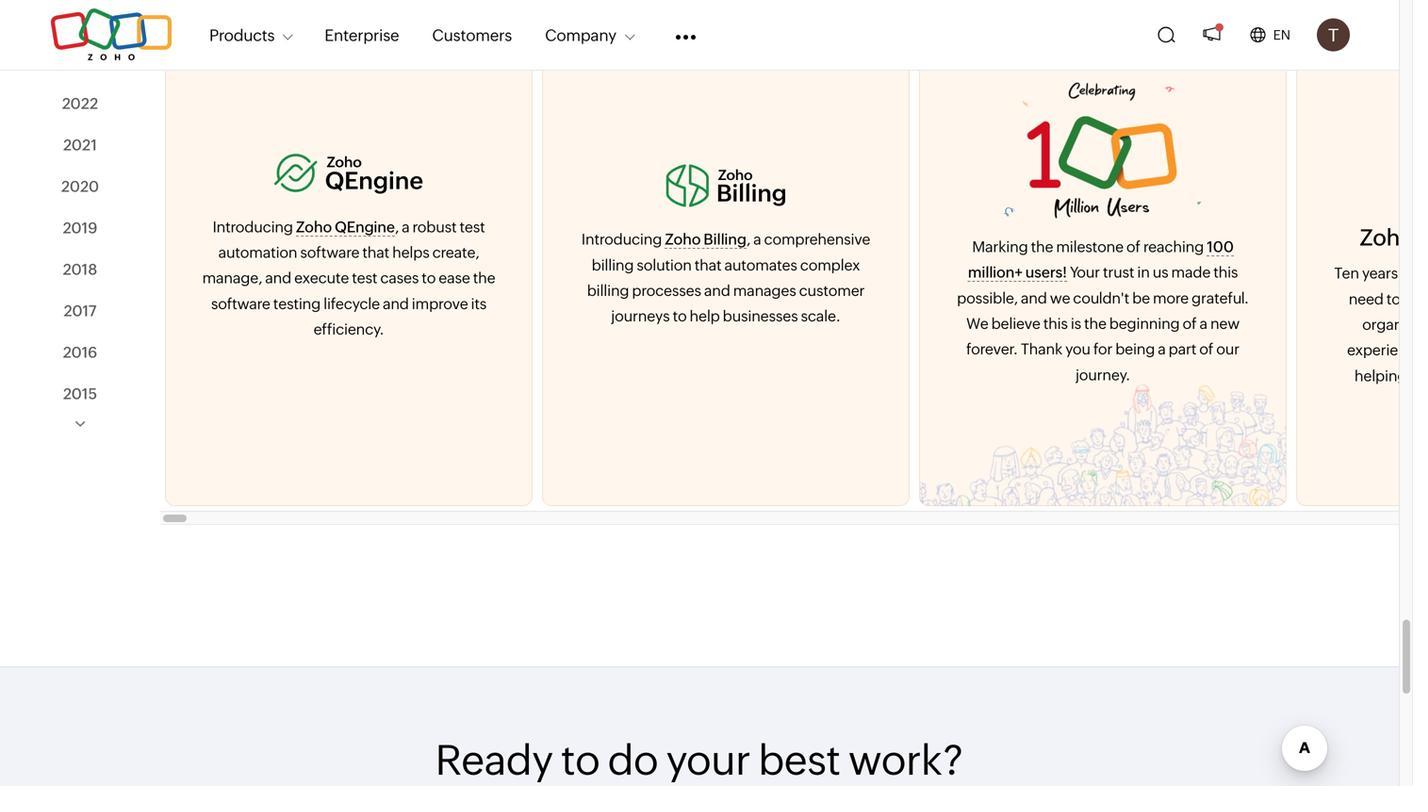 Task type: locate. For each thing, give the bounding box(es) containing it.
0 horizontal spatial introducing
[[213, 218, 293, 236]]

1 vertical spatial test
[[352, 269, 378, 287]]

introducing up solution
[[582, 231, 662, 248]]

and down cases on the top left of page
[[383, 295, 409, 313]]

marking
[[973, 238, 1029, 256]]

, for zoho billing
[[747, 231, 751, 248]]

grateful.
[[1192, 289, 1250, 307]]

software down manage,
[[211, 295, 270, 313]]

2017
[[64, 302, 97, 320]]

solution
[[637, 256, 692, 274]]

0 vertical spatial this
[[1214, 264, 1239, 281]]

businesses
[[723, 308, 798, 325]]

, inside , a robust test automation software that helps create, manage, and execute test cases to ease the software testing lifecycle and improve its efficiency.
[[395, 218, 399, 236]]

introducing for automation
[[213, 218, 293, 236]]

1 horizontal spatial software
[[300, 244, 360, 261]]

1 vertical spatial the
[[473, 269, 496, 287]]

and
[[265, 269, 291, 287], [704, 282, 731, 299], [1021, 289, 1048, 307], [383, 295, 409, 313]]

en
[[1274, 27, 1291, 42]]

and inside your trust in us made this possible, and we couldn't be more grateful. we believe this is the beginning of a new forever. thank you for being a part of our journey.
[[1021, 289, 1048, 307]]

2 horizontal spatial the
[[1085, 315, 1107, 332]]

0 vertical spatial test
[[460, 218, 485, 236]]

software up execute
[[300, 244, 360, 261]]

that
[[363, 244, 390, 261], [695, 256, 722, 274]]

believe
[[992, 315, 1041, 332]]

2 horizontal spatial to
[[673, 308, 687, 325]]

zoho up years
[[1360, 224, 1414, 251]]

1 horizontal spatial to
[[561, 736, 600, 784]]

for
[[1094, 341, 1113, 358]]

helps
[[392, 244, 430, 261]]

billing up journeys
[[587, 282, 629, 299]]

efficiency.
[[314, 321, 384, 338]]

test up lifecycle
[[352, 269, 378, 287]]

2020 link
[[61, 178, 99, 195]]

this
[[1214, 264, 1239, 281], [1044, 315, 1068, 332]]

execute
[[294, 269, 349, 287]]

2015 link
[[63, 385, 97, 403]]

manage,
[[202, 269, 262, 287]]

the up its
[[473, 269, 496, 287]]

2019 link
[[63, 219, 98, 237]]

, for zoho qengine
[[395, 218, 399, 236]]

a inside , a comprehensive billing solution that automates complex billing processes and manages customer journeys to help businesses scale.
[[754, 231, 762, 248]]

0 horizontal spatial ,
[[395, 218, 399, 236]]

1 vertical spatial software
[[211, 295, 270, 313]]

ready to do your best work?
[[435, 736, 964, 784]]

best
[[759, 736, 841, 784]]

million+
[[968, 264, 1023, 281]]

0 horizontal spatial to
[[422, 269, 436, 287]]

terry turtle image
[[1318, 18, 1351, 51]]

more
[[1153, 289, 1189, 307]]

billing
[[704, 231, 747, 248]]

the up users!
[[1031, 238, 1054, 256]]

the inside , a robust test automation software that helps create, manage, and execute test cases to ease the software testing lifecycle and improve its efficiency.
[[473, 269, 496, 287]]

scale.
[[801, 308, 841, 325]]

, up helps
[[395, 218, 399, 236]]

billing
[[592, 256, 634, 274], [587, 282, 629, 299]]

0 horizontal spatial this
[[1044, 315, 1068, 332]]

zoho for comprehensive
[[665, 231, 701, 248]]

that down qengine
[[363, 244, 390, 261]]

to left ease
[[422, 269, 436, 287]]

and up help
[[704, 282, 731, 299]]

zoho
[[296, 218, 332, 236], [1360, 224, 1414, 251], [665, 231, 701, 248]]

couldn't
[[1074, 289, 1130, 307]]

0 horizontal spatial the
[[473, 269, 496, 287]]

of
[[1127, 238, 1141, 256], [1183, 315, 1197, 332], [1200, 341, 1214, 358]]

zoho up solution
[[665, 231, 701, 248]]

, a comprehensive billing solution that automates complex billing processes and manages customer journeys to help businesses scale.
[[587, 231, 871, 325]]

, inside , a comprehensive billing solution that automates complex billing processes and manages customer journeys to help businesses scale.
[[747, 231, 751, 248]]

this up grateful.
[[1214, 264, 1239, 281]]

a left new
[[1200, 315, 1208, 332]]

2023 link
[[49, 53, 112, 71]]

billing left solution
[[592, 256, 634, 274]]

automation
[[218, 244, 297, 261]]

zoho left qengine
[[296, 218, 332, 236]]

1 horizontal spatial this
[[1214, 264, 1239, 281]]

a up helps
[[402, 218, 410, 236]]

1 horizontal spatial of
[[1183, 315, 1197, 332]]

and left we
[[1021, 289, 1048, 307]]

the right is
[[1085, 315, 1107, 332]]

testing
[[273, 295, 321, 313]]

0 horizontal spatial that
[[363, 244, 390, 261]]

ready
[[435, 736, 553, 784]]

1 vertical spatial to
[[673, 308, 687, 325]]

software
[[300, 244, 360, 261], [211, 295, 270, 313]]

1 vertical spatial billing
[[587, 282, 629, 299]]

2016
[[63, 344, 97, 361]]

test up create,
[[460, 218, 485, 236]]

complex
[[801, 256, 861, 274]]

1 horizontal spatial that
[[695, 256, 722, 274]]

ease
[[439, 269, 470, 287]]

100 million+ users!
[[968, 238, 1234, 281]]

new
[[1211, 315, 1240, 332]]

enterprise link
[[325, 14, 399, 55]]

1 horizontal spatial introducing
[[582, 231, 662, 248]]

test
[[460, 218, 485, 236], [352, 269, 378, 287]]

processes
[[632, 282, 702, 299]]

2 vertical spatial of
[[1200, 341, 1214, 358]]

to
[[422, 269, 436, 287], [673, 308, 687, 325], [561, 736, 600, 784]]

to left do
[[561, 736, 600, 784]]

comprehensive
[[764, 231, 871, 248]]

of up part
[[1183, 315, 1197, 332]]

1 horizontal spatial zoho
[[665, 231, 701, 248]]

beginning
[[1110, 315, 1180, 332]]

a up automates
[[754, 231, 762, 248]]

to left help
[[673, 308, 687, 325]]

to for ease
[[422, 269, 436, 287]]

0 vertical spatial to
[[422, 269, 436, 287]]

1 horizontal spatial ,
[[747, 231, 751, 248]]

2019
[[63, 219, 98, 237]]

2015
[[63, 385, 97, 403]]

introducing up automation
[[213, 218, 293, 236]]

journeys
[[611, 308, 670, 325]]

2 horizontal spatial of
[[1200, 341, 1214, 358]]

1 horizontal spatial test
[[460, 218, 485, 236]]

trust
[[1103, 264, 1135, 281]]

our
[[1217, 341, 1240, 358]]

that inside , a comprehensive billing solution that automates complex billing processes and manages customer journeys to help businesses scale.
[[695, 256, 722, 274]]

0 vertical spatial of
[[1127, 238, 1141, 256]]

, up automates
[[747, 231, 751, 248]]

introducing for solution
[[582, 231, 662, 248]]

0 horizontal spatial zoho
[[296, 218, 332, 236]]

this left is
[[1044, 315, 1068, 332]]

2 horizontal spatial zoho
[[1360, 224, 1414, 251]]

to inside , a comprehensive billing solution that automates complex billing processes and manages customer journeys to help businesses scale.
[[673, 308, 687, 325]]

2 vertical spatial the
[[1085, 315, 1107, 332]]

zoho billing link
[[665, 231, 747, 249]]

2016 link
[[63, 344, 97, 361]]

that down zoho billing 'link'
[[695, 256, 722, 274]]

0 vertical spatial software
[[300, 244, 360, 261]]

of up "in"
[[1127, 238, 1141, 256]]

automates
[[725, 256, 798, 274]]

is
[[1071, 315, 1082, 332]]

you
[[1066, 341, 1091, 358]]

zoho for robust
[[296, 218, 332, 236]]

robust
[[413, 218, 457, 236]]

cases
[[380, 269, 419, 287]]

a
[[402, 218, 410, 236], [754, 231, 762, 248], [1200, 315, 1208, 332], [1158, 341, 1166, 358]]

qengine
[[335, 218, 395, 236]]

of left our
[[1200, 341, 1214, 358]]

2021 link
[[63, 136, 97, 154]]

to inside , a robust test automation software that helps create, manage, and execute test cases to ease the software testing lifecycle and improve its efficiency.
[[422, 269, 436, 287]]

1 horizontal spatial the
[[1031, 238, 1054, 256]]

your
[[667, 736, 751, 784]]

milestone
[[1057, 238, 1124, 256]]

reaching
[[1144, 238, 1204, 256]]



Task type: describe. For each thing, give the bounding box(es) containing it.
forever.
[[967, 341, 1018, 358]]

2022 link
[[62, 95, 98, 112]]

being
[[1116, 341, 1156, 358]]

2018
[[63, 261, 97, 278]]

journey.
[[1076, 366, 1131, 384]]

0 horizontal spatial software
[[211, 295, 270, 313]]

a left part
[[1158, 341, 1166, 358]]

100 million+ users! link
[[968, 238, 1234, 282]]

be
[[1133, 289, 1151, 307]]

your
[[1070, 264, 1101, 281]]

years
[[1363, 265, 1399, 282]]

zoho qengine link
[[296, 218, 395, 237]]

100
[[1207, 238, 1234, 256]]

introducing zoho qengine
[[213, 218, 395, 236]]

ten
[[1335, 265, 1360, 282]]

lifecycle
[[324, 295, 380, 313]]

0 horizontal spatial test
[[352, 269, 378, 287]]

2020
[[61, 178, 99, 195]]

products
[[209, 26, 275, 44]]

and up testing
[[265, 269, 291, 287]]

us
[[1153, 264, 1169, 281]]

2023
[[75, 53, 112, 71]]

help
[[690, 308, 720, 325]]

your trust in us made this possible, and we couldn't be more grateful. we believe this is the beginning of a new forever. thank you for being a part of our journey.
[[957, 264, 1250, 384]]

0 vertical spatial billing
[[592, 256, 634, 274]]

part
[[1169, 341, 1197, 358]]

thank
[[1021, 341, 1063, 358]]

0 vertical spatial the
[[1031, 238, 1054, 256]]

do
[[608, 736, 659, 784]]

made
[[1172, 264, 1211, 281]]

customers
[[432, 26, 512, 44]]

0 horizontal spatial of
[[1127, 238, 1141, 256]]

users!
[[1026, 264, 1068, 281]]

create,
[[433, 244, 480, 261]]

ten years ag
[[1335, 265, 1414, 385]]

2022
[[62, 95, 98, 112]]

and inside , a comprehensive billing solution that automates complex billing processes and manages customer journeys to help businesses scale.
[[704, 282, 731, 299]]

that inside , a robust test automation software that helps create, manage, and execute test cases to ease the software testing lifecycle and improve its efficiency.
[[363, 244, 390, 261]]

1 vertical spatial this
[[1044, 315, 1068, 332]]

customer
[[799, 282, 865, 299]]

to for help
[[673, 308, 687, 325]]

in
[[1138, 264, 1150, 281]]

, a robust test automation software that helps create, manage, and execute test cases to ease the software testing lifecycle and improve its efficiency.
[[202, 218, 496, 338]]

its
[[471, 295, 487, 313]]

possible,
[[957, 289, 1019, 307]]

1 vertical spatial of
[[1183, 315, 1197, 332]]

2017 link
[[64, 302, 97, 320]]

manages
[[734, 282, 797, 299]]

improve
[[412, 295, 468, 313]]

a inside , a robust test automation software that helps create, manage, and execute test cases to ease the software testing lifecycle and improve its efficiency.
[[402, 218, 410, 236]]

2021
[[63, 136, 97, 154]]

ag
[[1402, 265, 1414, 282]]

work?
[[849, 736, 964, 784]]

customers link
[[432, 14, 512, 55]]

enterprise
[[325, 26, 399, 44]]

2 vertical spatial to
[[561, 736, 600, 784]]

marking the milestone of reaching
[[973, 238, 1207, 256]]

the inside your trust in us made this possible, and we couldn't be more grateful. we believe this is the beginning of a new forever. thank you for being a part of our journey.
[[1085, 315, 1107, 332]]

introducing zoho billing
[[582, 231, 747, 248]]

2018 link
[[63, 261, 97, 278]]

company
[[545, 26, 617, 44]]

we
[[967, 315, 989, 332]]

we
[[1050, 289, 1071, 307]]



Task type: vqa. For each thing, say whether or not it's contained in the screenshot.
ons on the bottom
no



